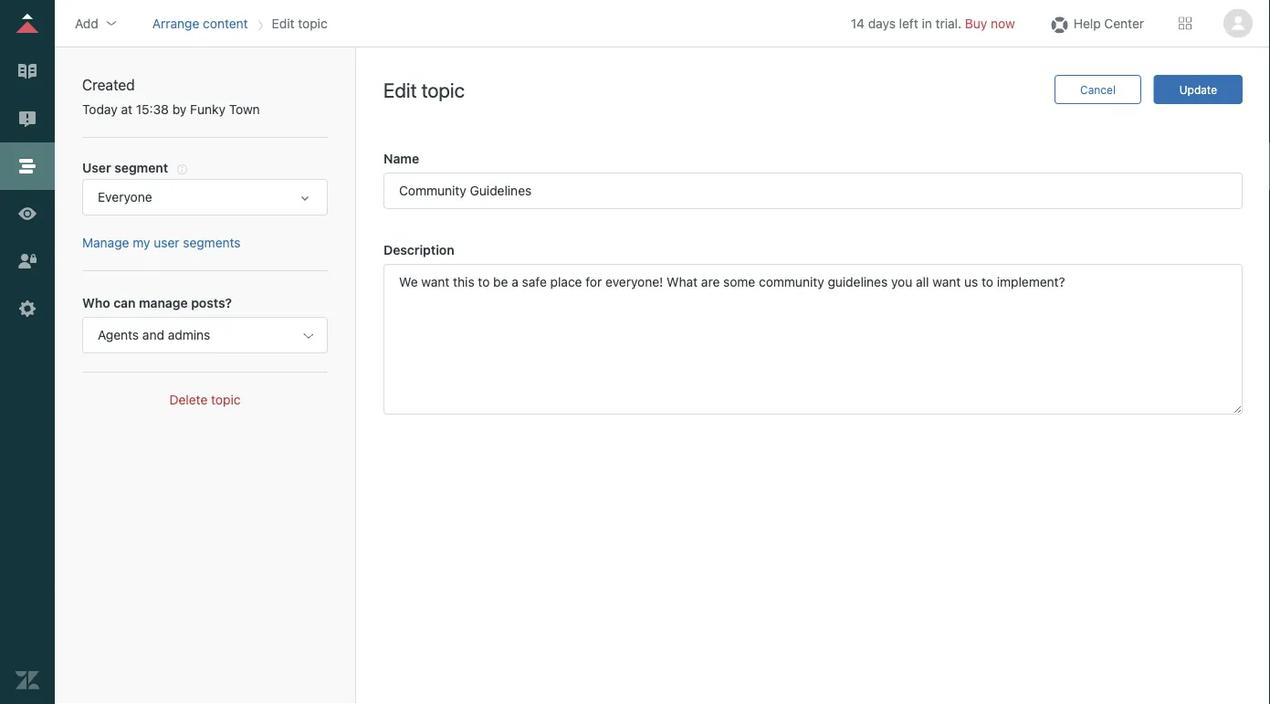 Task type: describe. For each thing, give the bounding box(es) containing it.
today
[[82, 102, 118, 117]]

name
[[384, 151, 419, 166]]

manage articles image
[[16, 59, 39, 83]]

14
[[851, 16, 865, 31]]

2 vertical spatial topic
[[211, 392, 241, 407]]

trial.
[[936, 16, 962, 31]]

by
[[172, 102, 187, 117]]

help center
[[1074, 16, 1145, 31]]

cancel
[[1081, 83, 1116, 96]]

days
[[869, 16, 896, 31]]

cancel link
[[1055, 75, 1142, 104]]

can
[[113, 295, 136, 311]]

manage my user segments link
[[82, 235, 241, 250]]

delete
[[170, 392, 208, 407]]

at
[[121, 102, 132, 117]]

user
[[82, 160, 111, 175]]

everyone button
[[82, 179, 328, 215]]

my
[[133, 235, 150, 250]]

arrange content
[[152, 16, 248, 31]]

arrange content link
[[152, 16, 248, 31]]

customize design image
[[16, 202, 39, 226]]

1 vertical spatial edit
[[384, 77, 417, 101]]

zendesk products image
[[1180, 17, 1192, 30]]

topic inside navigation
[[298, 16, 328, 31]]

buy
[[966, 16, 988, 31]]

1 vertical spatial topic
[[422, 77, 465, 101]]

in
[[922, 16, 933, 31]]

user permissions image
[[16, 249, 39, 273]]

user segment
[[82, 160, 168, 175]]

admins
[[168, 327, 210, 342]]

center
[[1105, 16, 1145, 31]]

posts?
[[191, 295, 232, 311]]

segments
[[183, 235, 241, 250]]

delete topic link
[[170, 392, 241, 407]]

zendesk image
[[16, 669, 39, 693]]

agents and admins link
[[82, 317, 328, 353]]

manage
[[139, 295, 188, 311]]



Task type: locate. For each thing, give the bounding box(es) containing it.
content
[[203, 16, 248, 31]]

edit topic up name
[[384, 77, 465, 101]]

1 horizontal spatial edit topic
[[384, 77, 465, 101]]

Description text field
[[384, 264, 1243, 415]]

arrange content image
[[16, 154, 39, 178]]

0 horizontal spatial edit topic
[[272, 16, 328, 31]]

help center button
[[1043, 10, 1150, 37]]

edit topic inside navigation
[[272, 16, 328, 31]]

0 horizontal spatial edit
[[272, 16, 295, 31]]

navigation containing arrange content
[[149, 10, 331, 37]]

2 horizontal spatial topic
[[422, 77, 465, 101]]

created today at 15:38 by funky town
[[82, 76, 260, 117]]

segment
[[114, 160, 168, 175]]

0 vertical spatial topic
[[298, 16, 328, 31]]

agents
[[98, 327, 139, 342]]

15:38
[[136, 102, 169, 117]]

arrange
[[152, 16, 200, 31]]

edit topic right content
[[272, 16, 328, 31]]

town
[[229, 102, 260, 117]]

0 horizontal spatial topic
[[211, 392, 241, 407]]

edit right content
[[272, 16, 295, 31]]

left
[[900, 16, 919, 31]]

None submit
[[1155, 75, 1243, 104]]

0 vertical spatial edit
[[272, 16, 295, 31]]

edit topic
[[272, 16, 328, 31], [384, 77, 465, 101]]

now
[[991, 16, 1016, 31]]

user
[[154, 235, 180, 250]]

1 horizontal spatial edit
[[384, 77, 417, 101]]

Name text field
[[384, 173, 1243, 209]]

1 horizontal spatial topic
[[298, 16, 328, 31]]

topic
[[298, 16, 328, 31], [422, 77, 465, 101], [211, 392, 241, 407]]

edit
[[272, 16, 295, 31], [384, 77, 417, 101]]

and
[[142, 327, 164, 342]]

agents and admins
[[98, 327, 210, 342]]

manage
[[82, 235, 129, 250]]

14 days left in trial. buy now
[[851, 16, 1016, 31]]

add
[[75, 16, 98, 31]]

created
[[82, 76, 135, 94]]

manage my user segments
[[82, 235, 241, 250]]

edit up name
[[384, 77, 417, 101]]

moderate content image
[[16, 107, 39, 131]]

add button
[[69, 10, 124, 37]]

who
[[82, 295, 110, 311]]

who can manage posts?
[[82, 295, 232, 311]]

help
[[1074, 16, 1102, 31]]

delete topic
[[170, 392, 241, 407]]

description
[[384, 243, 455, 258]]

1 vertical spatial edit topic
[[384, 77, 465, 101]]

everyone
[[98, 189, 152, 205]]

funky
[[190, 102, 226, 117]]

navigation
[[149, 10, 331, 37]]

settings image
[[16, 297, 39, 321]]

0 vertical spatial edit topic
[[272, 16, 328, 31]]



Task type: vqa. For each thing, say whether or not it's contained in the screenshot.
the Buy
yes



